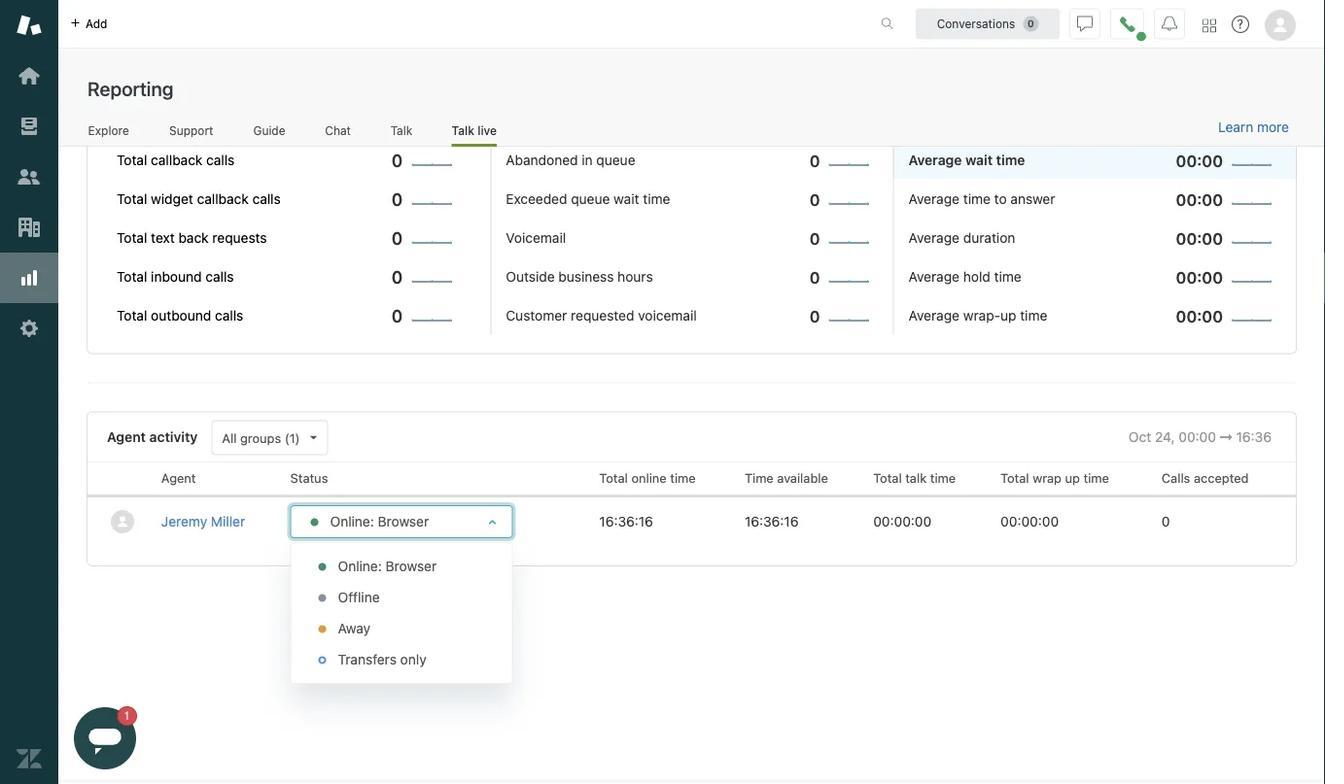 Task type: vqa. For each thing, say whether or not it's contained in the screenshot.
Support LINK
yes



Task type: describe. For each thing, give the bounding box(es) containing it.
zendesk products image
[[1203, 19, 1217, 33]]

conversations
[[937, 17, 1016, 31]]

chat
[[325, 124, 351, 137]]

talk live
[[452, 124, 497, 137]]

reporting image
[[17, 266, 42, 291]]

guide
[[253, 124, 286, 137]]

talk for talk
[[391, 124, 413, 137]]

support
[[169, 124, 213, 137]]

talk for talk live
[[452, 124, 475, 137]]

support link
[[169, 123, 214, 144]]

live
[[478, 124, 497, 137]]

learn
[[1219, 119, 1254, 135]]

explore link
[[88, 123, 130, 144]]

notifications image
[[1162, 16, 1178, 32]]

button displays agent's chat status as invisible. image
[[1078, 16, 1093, 32]]



Task type: locate. For each thing, give the bounding box(es) containing it.
learn more link
[[1219, 119, 1290, 136]]

learn more
[[1219, 119, 1290, 135]]

conversations button
[[916, 8, 1060, 39]]

admin image
[[17, 316, 42, 341]]

chat link
[[325, 123, 351, 144]]

talk left live
[[452, 124, 475, 137]]

1 horizontal spatial talk
[[452, 124, 475, 137]]

talk inside "link"
[[452, 124, 475, 137]]

talk
[[391, 124, 413, 137], [452, 124, 475, 137]]

add
[[86, 17, 107, 31]]

talk link
[[390, 123, 413, 144]]

add button
[[58, 0, 119, 48]]

zendesk support image
[[17, 13, 42, 38]]

customers image
[[17, 164, 42, 190]]

reporting
[[88, 77, 174, 100]]

1 talk from the left
[[391, 124, 413, 137]]

0 horizontal spatial talk
[[391, 124, 413, 137]]

more
[[1258, 119, 1290, 135]]

zendesk image
[[17, 747, 42, 772]]

views image
[[17, 114, 42, 139]]

get help image
[[1232, 16, 1250, 33]]

main element
[[0, 0, 58, 785]]

explore
[[88, 124, 129, 137]]

get started image
[[17, 63, 42, 89]]

talk live link
[[452, 123, 497, 147]]

talk right chat
[[391, 124, 413, 137]]

organizations image
[[17, 215, 42, 240]]

guide link
[[253, 123, 286, 144]]

2 talk from the left
[[452, 124, 475, 137]]



